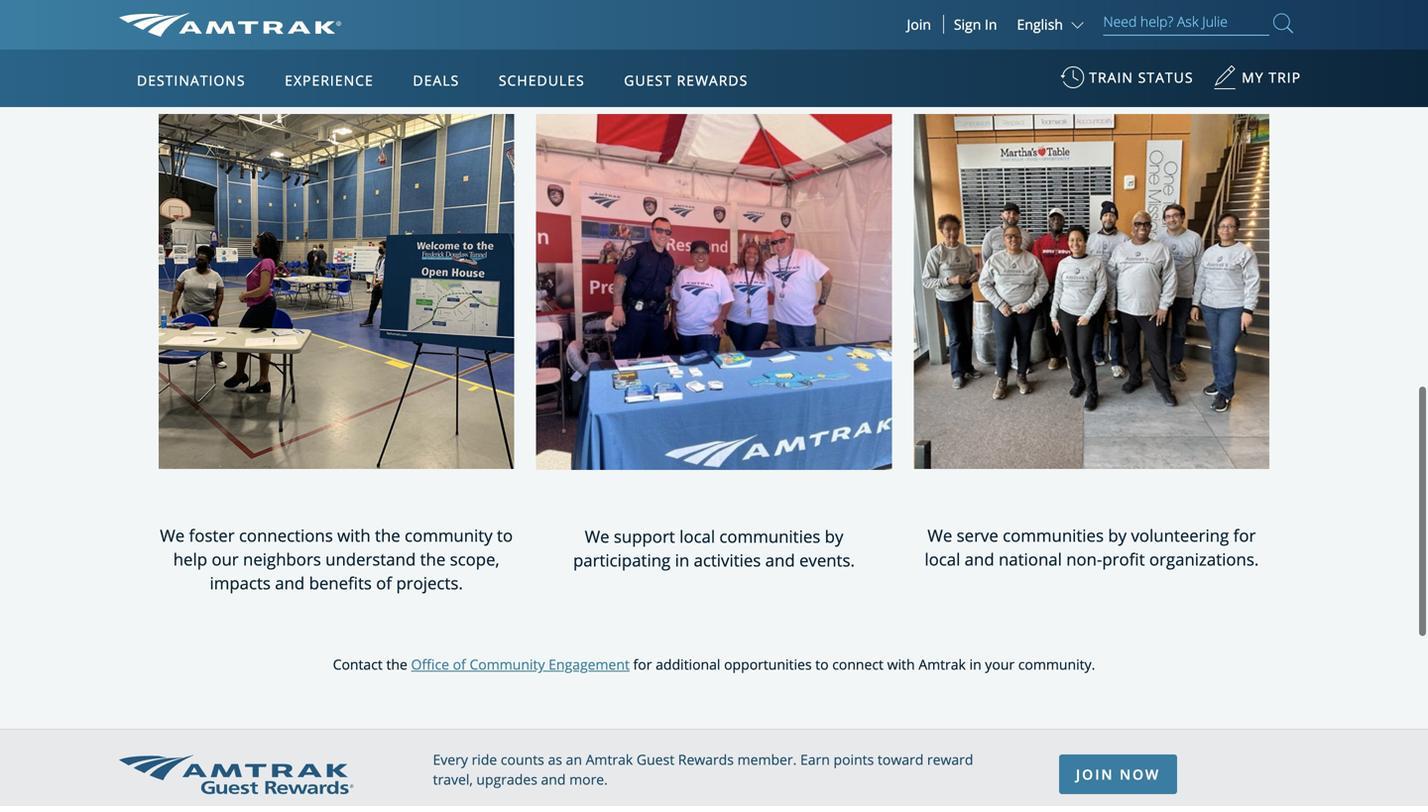 Task type: describe. For each thing, give the bounding box(es) containing it.
in inside we support local communities by participating in activities and events.
[[675, 549, 689, 572]]

1 vertical spatial the
[[420, 548, 446, 571]]

serve
[[957, 524, 999, 547]]

by inside we support local communities by participating in activities and events.
[[825, 525, 843, 548]]

profit
[[1102, 548, 1145, 571]]

in
[[985, 15, 997, 34]]

counts
[[501, 751, 544, 769]]

we for we foster connections with the community to help our neighbors understand the scope, impacts and benefits of projects.
[[160, 524, 185, 547]]

Please enter your search item search field
[[1103, 10, 1269, 36]]

0 horizontal spatial for
[[633, 655, 652, 674]]

non-
[[1066, 548, 1102, 571]]

now
[[1120, 765, 1161, 784]]

we serve communities by volunteering for local and national non-profit organizations.
[[925, 524, 1259, 571]]

national
[[999, 548, 1062, 571]]

connect
[[832, 655, 884, 674]]

sign in
[[954, 15, 997, 34]]

community.
[[1018, 655, 1095, 674]]

and inside every ride counts as an amtrak guest rewards member. earn points toward reward travel, upgrades and more.
[[541, 770, 566, 789]]

sign
[[954, 15, 981, 34]]

trip
[[1269, 68, 1301, 87]]

guest inside popup button
[[624, 71, 672, 90]]

0 vertical spatial amtrak
[[919, 655, 966, 674]]

projects.
[[396, 572, 463, 595]]

your
[[985, 655, 1015, 674]]

our
[[212, 548, 239, 571]]

deals button
[[405, 53, 467, 108]]

foster
[[189, 524, 235, 547]]

points
[[834, 751, 874, 769]]

ways we engage
[[619, 44, 809, 76]]

join for join now
[[1076, 765, 1114, 784]]

1 horizontal spatial to
[[815, 655, 829, 674]]

amtrak image
[[119, 13, 341, 37]]

my trip button
[[1213, 59, 1301, 107]]

we for we serve communities by volunteering for local and national non-profit organizations.
[[928, 524, 952, 547]]

office of community engagement link
[[411, 655, 630, 674]]

we for we support local communities by participating in activities and events.
[[585, 525, 609, 548]]

community
[[405, 524, 493, 547]]

office
[[411, 655, 449, 674]]

activities
[[694, 549, 761, 572]]

rewards inside every ride counts as an amtrak guest rewards member. earn points toward reward travel, upgrades and more.
[[678, 751, 734, 769]]

reward
[[927, 751, 973, 769]]

amtrak inside every ride counts as an amtrak guest rewards member. earn points toward reward travel, upgrades and more.
[[586, 751, 633, 769]]

contact
[[333, 655, 383, 674]]

join button
[[895, 15, 944, 34]]

guest rewards button
[[616, 53, 756, 108]]

help
[[173, 548, 207, 571]]

train status link
[[1060, 59, 1194, 107]]

more.
[[569, 770, 608, 789]]

organizations.
[[1149, 548, 1259, 571]]

an
[[566, 751, 582, 769]]

every
[[433, 751, 468, 769]]

ride
[[472, 751, 497, 769]]

of inside we foster connections with the community to help our neighbors understand the scope, impacts and benefits of projects.
[[376, 572, 392, 595]]

with inside we foster connections with the community to help our neighbors understand the scope, impacts and benefits of projects.
[[337, 524, 371, 547]]

experience button
[[277, 53, 382, 108]]

communities inside we serve communities by volunteering for local and national non-profit organizations.
[[1003, 524, 1104, 547]]

events.
[[799, 549, 855, 572]]

engagement
[[549, 655, 630, 674]]

join for join
[[907, 15, 931, 34]]

schedules link
[[491, 50, 593, 107]]

engage
[[727, 44, 809, 76]]

local inside we support local communities by participating in activities and events.
[[679, 525, 715, 548]]

scope,
[[450, 548, 499, 571]]



Task type: locate. For each thing, give the bounding box(es) containing it.
join left sign
[[907, 15, 931, 34]]

in down the support
[[675, 549, 689, 572]]

0 vertical spatial with
[[337, 524, 371, 547]]

of down understand
[[376, 572, 392, 595]]

support
[[614, 525, 675, 548]]

0 vertical spatial for
[[1233, 524, 1256, 547]]

1 horizontal spatial amtrak
[[919, 655, 966, 674]]

1 horizontal spatial by
[[1108, 524, 1127, 547]]

toward
[[878, 751, 924, 769]]

by up profit
[[1108, 524, 1127, 547]]

we inside we foster connections with the community to help our neighbors understand the scope, impacts and benefits of projects.
[[160, 524, 185, 547]]

we up help
[[160, 524, 185, 547]]

travel,
[[433, 770, 473, 789]]

0 vertical spatial the
[[375, 524, 400, 547]]

the up projects.
[[420, 548, 446, 571]]

communities up national
[[1003, 524, 1104, 547]]

to
[[497, 524, 513, 547], [815, 655, 829, 674]]

connections
[[239, 524, 333, 547]]

to inside we foster connections with the community to help our neighbors understand the scope, impacts and benefits of projects.
[[497, 524, 513, 547]]

earn
[[800, 751, 830, 769]]

and down neighbors
[[275, 572, 305, 595]]

and inside we foster connections with the community to help our neighbors understand the scope, impacts and benefits of projects.
[[275, 572, 305, 595]]

community
[[470, 655, 545, 674]]

amtrak
[[919, 655, 966, 674], [586, 751, 633, 769]]

0 horizontal spatial with
[[337, 524, 371, 547]]

and inside we serve communities by volunteering for local and national non-profit organizations.
[[965, 548, 994, 571]]

join left now
[[1076, 765, 1114, 784]]

1 vertical spatial rewards
[[678, 751, 734, 769]]

1 horizontal spatial with
[[887, 655, 915, 674]]

the
[[375, 524, 400, 547], [420, 548, 446, 571], [386, 655, 407, 674]]

and down serve
[[965, 548, 994, 571]]

0 horizontal spatial to
[[497, 524, 513, 547]]

1 vertical spatial to
[[815, 655, 829, 674]]

we inside we serve communities by volunteering for local and national non-profit organizations.
[[928, 524, 952, 547]]

banner containing join
[[0, 0, 1428, 458]]

of right the office
[[453, 655, 466, 674]]

destinations
[[137, 71, 246, 90]]

1 vertical spatial join
[[1076, 765, 1114, 784]]

the up understand
[[375, 524, 400, 547]]

with
[[337, 524, 371, 547], [887, 655, 915, 674]]

1 horizontal spatial in
[[970, 655, 982, 674]]

guest
[[624, 71, 672, 90], [637, 751, 675, 769]]

1 vertical spatial for
[[633, 655, 652, 674]]

deals
[[413, 71, 459, 90]]

0 horizontal spatial of
[[376, 572, 392, 595]]

guest inside every ride counts as an amtrak guest rewards member. earn points toward reward travel, upgrades and more.
[[637, 751, 675, 769]]

we right ways
[[685, 44, 721, 76]]

my trip
[[1242, 68, 1301, 87]]

in left your
[[970, 655, 982, 674]]

join now link
[[1059, 755, 1177, 795]]

and left events.
[[765, 549, 795, 572]]

0 vertical spatial to
[[497, 524, 513, 547]]

the left the office
[[386, 655, 407, 674]]

as
[[548, 751, 562, 769]]

understand
[[325, 548, 416, 571]]

0 vertical spatial in
[[675, 549, 689, 572]]

schedules
[[499, 71, 585, 90]]

opportunities
[[724, 655, 812, 674]]

my
[[1242, 68, 1264, 87]]

by
[[1108, 524, 1127, 547], [825, 525, 843, 548]]

0 vertical spatial of
[[376, 572, 392, 595]]

to up scope,
[[497, 524, 513, 547]]

regions map image
[[193, 166, 669, 443]]

amtrak left your
[[919, 655, 966, 674]]

1 horizontal spatial local
[[925, 548, 960, 571]]

join now
[[1076, 765, 1161, 784]]

banner
[[0, 0, 1428, 458]]

0 horizontal spatial in
[[675, 549, 689, 572]]

local up activities in the bottom of the page
[[679, 525, 715, 548]]

we left serve
[[928, 524, 952, 547]]

of
[[376, 572, 392, 595], [453, 655, 466, 674]]

local down serve
[[925, 548, 960, 571]]

and
[[965, 548, 994, 571], [765, 549, 795, 572], [275, 572, 305, 595], [541, 770, 566, 789]]

0 horizontal spatial local
[[679, 525, 715, 548]]

ways
[[619, 44, 679, 76]]

to left connect
[[815, 655, 829, 674]]

communities
[[1003, 524, 1104, 547], [719, 525, 821, 548]]

2 vertical spatial the
[[386, 655, 407, 674]]

join
[[907, 15, 931, 34], [1076, 765, 1114, 784]]

and inside we support local communities by participating in activities and events.
[[765, 549, 795, 572]]

sign in button
[[954, 15, 997, 34]]

by up events.
[[825, 525, 843, 548]]

neighbors
[[243, 548, 321, 571]]

destinations button
[[129, 53, 253, 108]]

english
[[1017, 15, 1063, 34]]

amtrak up more.
[[586, 751, 633, 769]]

1 vertical spatial in
[[970, 655, 982, 674]]

0 horizontal spatial by
[[825, 525, 843, 548]]

0 horizontal spatial amtrak
[[586, 751, 633, 769]]

1 horizontal spatial of
[[453, 655, 466, 674]]

contact the office of community engagement for additional opportunities to connect with amtrak in your community.
[[333, 655, 1095, 674]]

0 vertical spatial rewards
[[677, 71, 748, 90]]

0 horizontal spatial communities
[[719, 525, 821, 548]]

for left additional
[[633, 655, 652, 674]]

local
[[679, 525, 715, 548], [925, 548, 960, 571]]

we
[[685, 44, 721, 76], [160, 524, 185, 547], [928, 524, 952, 547], [585, 525, 609, 548]]

we inside we support local communities by participating in activities and events.
[[585, 525, 609, 548]]

local inside we serve communities by volunteering for local and national non-profit organizations.
[[925, 548, 960, 571]]

for up organizations.
[[1233, 524, 1256, 547]]

for inside we serve communities by volunteering for local and national non-profit organizations.
[[1233, 524, 1256, 547]]

and down the "as"
[[541, 770, 566, 789]]

with up understand
[[337, 524, 371, 547]]

application
[[193, 166, 669, 443]]

1 vertical spatial guest
[[637, 751, 675, 769]]

rewards
[[677, 71, 748, 90], [678, 751, 734, 769]]

benefits
[[309, 572, 372, 595]]

1 horizontal spatial join
[[1076, 765, 1114, 784]]

guest rewards
[[624, 71, 748, 90]]

train status
[[1089, 68, 1194, 87]]

communities inside we support local communities by participating in activities and events.
[[719, 525, 821, 548]]

participating
[[573, 549, 671, 572]]

volunteering
[[1131, 524, 1229, 547]]

amtrak guest rewards image
[[119, 755, 353, 794]]

1 vertical spatial with
[[887, 655, 915, 674]]

with right connect
[[887, 655, 915, 674]]

english button
[[1017, 15, 1088, 34]]

for
[[1233, 524, 1256, 547], [633, 655, 652, 674]]

experience
[[285, 71, 374, 90]]

0 vertical spatial join
[[907, 15, 931, 34]]

in
[[675, 549, 689, 572], [970, 655, 982, 674]]

status
[[1138, 68, 1194, 87]]

by inside we serve communities by volunteering for local and national non-profit organizations.
[[1108, 524, 1127, 547]]

1 horizontal spatial for
[[1233, 524, 1256, 547]]

1 horizontal spatial communities
[[1003, 524, 1104, 547]]

we up participating
[[585, 525, 609, 548]]

train
[[1089, 68, 1134, 87]]

impacts
[[210, 572, 271, 595]]

we foster connections with the community to help our neighbors understand the scope, impacts and benefits of projects.
[[160, 524, 513, 595]]

0 horizontal spatial join
[[907, 15, 931, 34]]

member.
[[737, 751, 797, 769]]

rewards inside popup button
[[677, 71, 748, 90]]

every ride counts as an amtrak guest rewards member. earn points toward reward travel, upgrades and more.
[[433, 751, 973, 789]]

1 vertical spatial of
[[453, 655, 466, 674]]

search icon image
[[1273, 9, 1293, 37]]

additional
[[656, 655, 720, 674]]

upgrades
[[476, 770, 537, 789]]

communities up activities in the bottom of the page
[[719, 525, 821, 548]]

we support local communities by participating in activities and events.
[[573, 525, 855, 572]]

1 vertical spatial amtrak
[[586, 751, 633, 769]]

0 vertical spatial guest
[[624, 71, 672, 90]]



Task type: vqa. For each thing, say whether or not it's contained in the screenshot.
the "SC," in the top of the page
no



